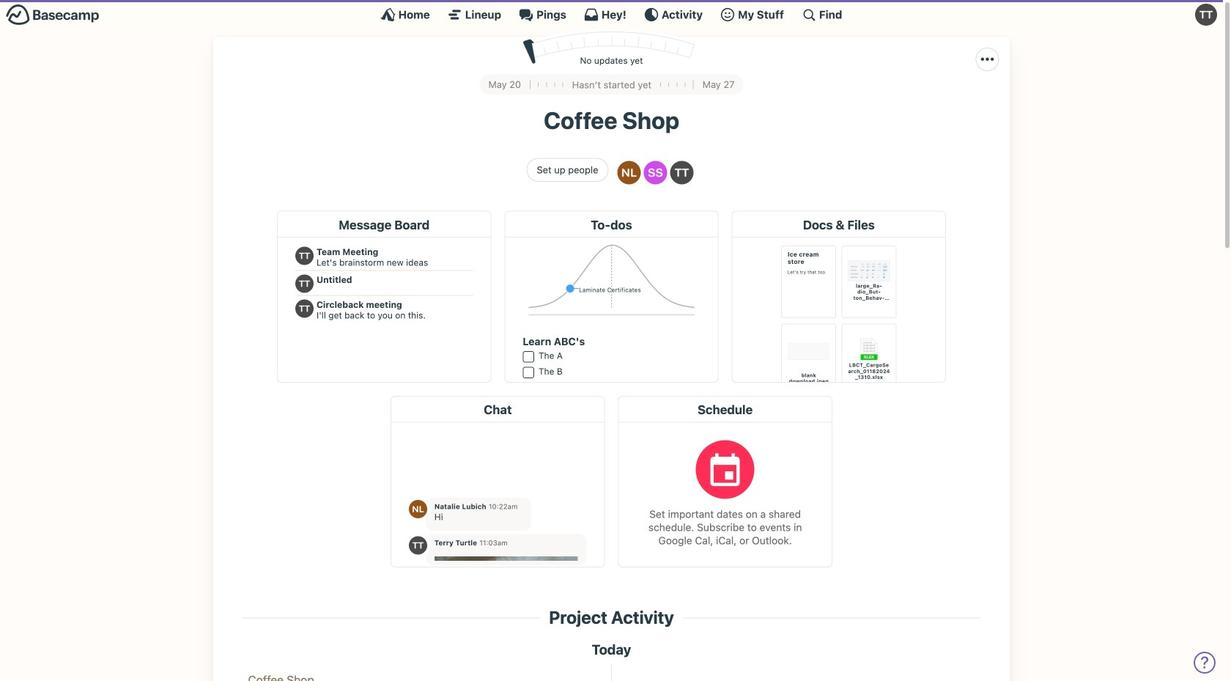 Task type: describe. For each thing, give the bounding box(es) containing it.
switch accounts image
[[6, 4, 100, 26]]

terry turtle image
[[1196, 4, 1218, 26]]



Task type: vqa. For each thing, say whether or not it's contained in the screenshot.
Tyler Black icon related to Rollcall!
no



Task type: locate. For each thing, give the bounding box(es) containing it.
terry turtle image
[[670, 161, 694, 184]]

main element
[[0, 0, 1224, 29]]

people on this project element
[[615, 158, 697, 196]]

sarah silvers image
[[644, 161, 667, 184]]

keyboard shortcut: ⌘ + / image
[[802, 7, 817, 22]]

natalie lubich image
[[618, 161, 641, 184]]



